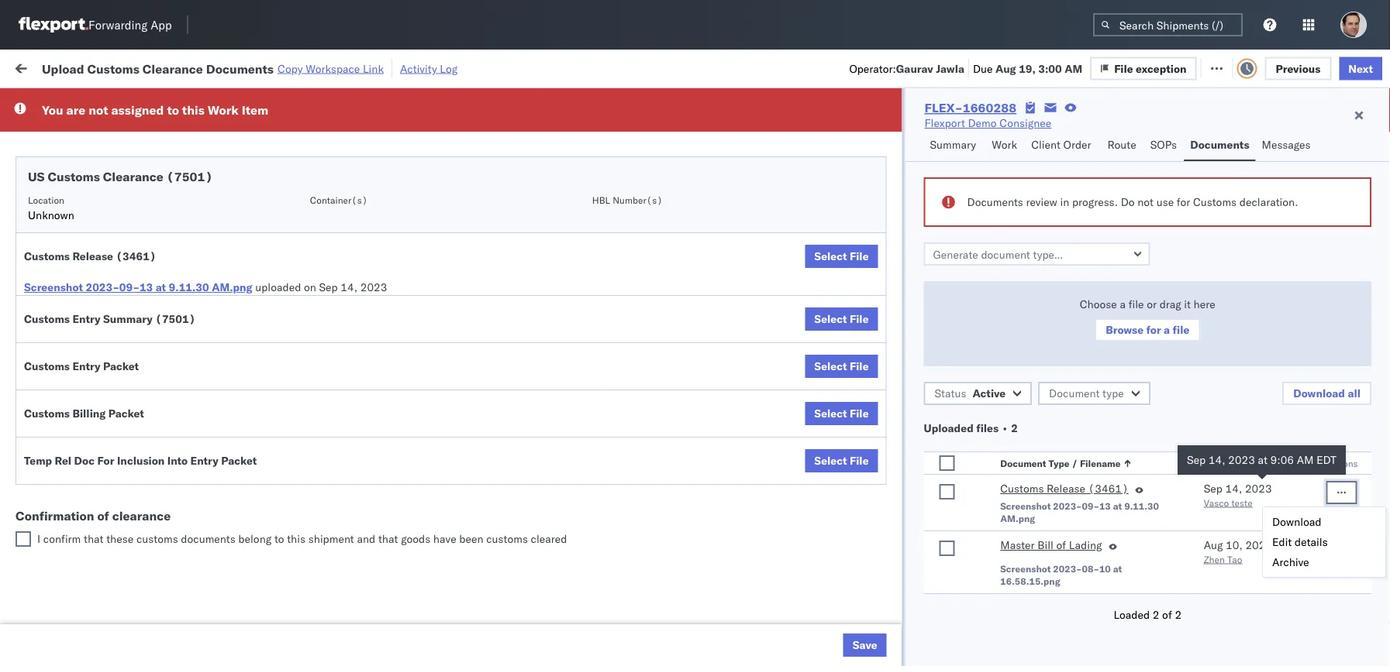 Task type: describe. For each thing, give the bounding box(es) containing it.
download for all
[[1294, 387, 1346, 401]]

0 horizontal spatial release
[[72, 250, 113, 263]]

2:59 am est, feb 17, 2023
[[250, 121, 391, 134]]

of up these
[[97, 509, 109, 524]]

0 horizontal spatial (3461)
[[116, 250, 156, 263]]

09- for screenshot 2023-09-13 at 9.11.30 am.png
[[1082, 501, 1100, 512]]

and
[[357, 533, 376, 546]]

flex-1977428 for schedule pickup from los angeles, ca
[[856, 257, 937, 271]]

2023- for screenshot 2023-09-13 at 9.11.30 am.png
[[1053, 501, 1082, 512]]

3 schedule pickup from los angeles, ca link from the top
[[36, 487, 220, 518]]

us customs clearance (7501)
[[28, 169, 213, 185]]

document type
[[1049, 387, 1124, 401]]

3 bicu1234565, demu1232567 from the top
[[955, 564, 1113, 577]]

clearance for upload customs clearance documents copy workspace link
[[143, 61, 203, 76]]

1977428 for schedule delivery appointment
[[890, 291, 937, 305]]

schedule delivery appointment button for 10:30 pm est, feb 21, 2023
[[36, 290, 191, 307]]

location
[[28, 194, 64, 206]]

2 bicu1234565, from the top
[[955, 530, 1032, 543]]

ca for 2nd schedule pickup from los angeles, ca link from the top of the page
[[36, 469, 50, 482]]

of for upload
[[103, 427, 113, 440]]

batch action button
[[1280, 55, 1382, 79]]

2 integration test account - western digital from the top
[[676, 189, 885, 202]]

4 schedule from the top
[[36, 249, 82, 262]]

los for 2nd schedule pickup from los angeles, ca button from the bottom
[[146, 487, 164, 501]]

type
[[1103, 387, 1124, 401]]

0 vertical spatial sep
[[319, 281, 338, 294]]

3:00 am est, feb 25, 2023
[[250, 394, 391, 407]]

appointment for 10:30 pm est, feb 21, 2023
[[127, 290, 191, 304]]

2 3:30 from the top
[[250, 189, 273, 202]]

ready
[[118, 96, 145, 108]]

8 schedule from the top
[[36, 522, 82, 535]]

location unknown
[[28, 194, 74, 222]]

0 horizontal spatial on
[[304, 281, 316, 294]]

2 that from the left
[[378, 533, 398, 546]]

screenshot 2023-09-13 at 9.11.30 am.png link
[[24, 280, 253, 295]]

select file button for temp rel doc for inclusion into entry packet
[[805, 450, 878, 473]]

est, down 12:00 pm est, feb 25, 2023
[[296, 462, 320, 475]]

at for screenshot 2023-09-13 at 9.11.30 am.png
[[1113, 501, 1122, 512]]

est, for upload proof of delivery "link"
[[302, 428, 326, 441]]

client order
[[1032, 138, 1092, 152]]

187
[[363, 60, 383, 74]]

(10)
[[251, 60, 278, 74]]

1 western from the top
[[809, 155, 850, 168]]

client for client name
[[575, 127, 601, 138]]

confirm for maeu1234567
[[36, 351, 75, 364]]

0 vertical spatial 3:00
[[1039, 61, 1062, 75]]

action
[[1337, 60, 1372, 74]]

2 schedule pickup from los angeles, ca link from the top
[[36, 453, 220, 484]]

import work
[[131, 60, 195, 74]]

3,
[[346, 530, 356, 544]]

assignment
[[1329, 564, 1386, 578]]

3 bicu1234565, from the top
[[955, 564, 1032, 577]]

select file for customs entry packet
[[815, 360, 869, 373]]

1911408 for confirm pickup from los angeles, ca
[[890, 325, 937, 339]]

20
[[1272, 564, 1285, 578]]

schedule delivery appointment for 10:30 pm est, feb 21, 2023
[[36, 290, 191, 304]]

demu1232567 down lading
[[1034, 564, 1113, 577]]

flex-1911408 for confirm delivery
[[856, 394, 937, 407]]

uploaded
[[924, 422, 974, 435]]

documents review in progress. do not use for customs declaration.
[[967, 195, 1299, 209]]

work button
[[986, 131, 1025, 161]]

document for document type / filename
[[1001, 458, 1047, 470]]

work inside button
[[992, 138, 1018, 152]]

ca for third schedule pickup from los angeles, ca link
[[36, 503, 50, 516]]

1 horizontal spatial not
[[1138, 195, 1154, 209]]

0 horizontal spatial not
[[89, 102, 108, 118]]

at left risk
[[314, 60, 324, 74]]

1 horizontal spatial international
[[748, 632, 811, 646]]

numbers for container numbers
[[955, 133, 994, 145]]

am right 19,
[[1065, 61, 1083, 75]]

no
[[364, 96, 376, 108]]

mbl/mawb numbers button
[[1048, 123, 1227, 139]]

1 -- from the top
[[1056, 462, 1070, 475]]

1 1911466 from the top
[[890, 496, 937, 510]]

test
[[1250, 564, 1269, 578]]

honeywell for confirm pickup from los angeles, ca
[[676, 359, 727, 373]]

schedule pickup from los angeles international airport link
[[36, 145, 220, 176]]

select file button for customs entry packet
[[805, 355, 878, 378]]

sep 14, 2023 at 9:06 am edt
[[1187, 454, 1337, 467]]

mode
[[475, 127, 498, 138]]

flex-1977428 for schedule delivery appointment
[[856, 291, 937, 305]]

upload for customs
[[36, 214, 71, 228]]

client name button
[[568, 123, 653, 139]]

1 integration test account - western digital from the top
[[676, 155, 885, 168]]

at left 9:06
[[1258, 454, 1268, 467]]

2 flex-1911466 from the top
[[856, 530, 937, 544]]

2:59 am est, mar 3, 2023
[[250, 530, 385, 544]]

7 schedule from the top
[[36, 487, 82, 501]]

document for document type
[[1049, 387, 1100, 401]]

2 western from the top
[[809, 189, 850, 202]]

pickup up customs entry packet at the bottom
[[78, 317, 112, 330]]

forwarding
[[88, 17, 148, 32]]

schedule pickup from los angeles, ca for first schedule pickup from los angeles, ca button
[[36, 249, 209, 278]]

1 vertical spatial for
[[1177, 195, 1191, 209]]

flex
[[831, 127, 849, 138]]

mar
[[322, 530, 343, 544]]

0 vertical spatial customs release (3461)
[[24, 250, 156, 263]]

file for temp rel doc for inclusion into entry packet
[[850, 454, 869, 468]]

flex-1919147
[[856, 462, 937, 475]]

message (10)
[[208, 60, 278, 74]]

schedule inside schedule pickup from los angeles international airport
[[36, 146, 82, 160]]

honeywell - test account for confirm pickup from los angeles, ca
[[676, 359, 804, 373]]

feb for schedule pickup from los angeles international airport link
[[322, 155, 341, 168]]

4 bicu1234565, demu1232567 from the top
[[955, 598, 1113, 611]]

3:00 for bookings test consignee
[[250, 394, 273, 407]]

1 vertical spatial summary
[[103, 313, 153, 326]]

numbers for mbl/mawb numbers
[[1113, 127, 1151, 138]]

demu1232567 down document type / filename at right
[[1034, 496, 1113, 509]]

pickup for third schedule pickup from los angeles, ca link
[[84, 487, 118, 501]]

4 ocean from the top
[[475, 530, 506, 544]]

est, up 3:00 pm est, feb 20, 2023
[[296, 189, 319, 202]]

gaurav
[[896, 61, 934, 75]]

angeles
[[166, 146, 206, 160]]

lagerfeld
[[699, 632, 745, 646]]

progress.
[[1072, 195, 1118, 209]]

status active
[[935, 387, 1006, 401]]

feb left 28,
[[322, 462, 342, 475]]

packet for customs entry packet
[[103, 360, 139, 373]]

from down temp rel doc for inclusion into entry packet
[[121, 522, 143, 535]]

1 confirm from the top
[[36, 317, 75, 330]]

work
[[44, 56, 84, 78]]

0 horizontal spatial file
[[1129, 298, 1144, 311]]

feb for schedule delivery appointment link for 2:59 am est, feb 17, 2023
[[322, 121, 342, 134]]

into
[[167, 454, 188, 468]]

at for screenshot 2023-09-13 at 9.11.30 am.png uploaded on sep 14, 2023
[[156, 281, 166, 294]]

choose a file or drag it here
[[1080, 298, 1216, 311]]

active
[[973, 387, 1006, 401]]

10 resize handle column header from the left
[[1325, 120, 1343, 667]]

demo
[[968, 116, 997, 130]]

demu1232567 down "screenshot 2023-09-13 at 9.11.30 am.png"
[[1034, 530, 1113, 543]]

client for client order
[[1032, 138, 1061, 152]]

customs entry summary (7501)
[[24, 313, 196, 326]]

10:30
[[250, 291, 280, 305]]

confirm delivery
[[36, 393, 118, 406]]

am for 3:00 am est, feb 25, 2023
[[276, 394, 294, 407]]

aug inside aug 10, 2023 zhen tao
[[1204, 539, 1223, 553]]

2 vertical spatial 17,
[[343, 189, 360, 202]]

Generate document type... text field
[[924, 243, 1150, 266]]

am for 2:59 am est, mar 3, 2023
[[276, 530, 294, 544]]

11 resize handle column header from the left
[[1363, 120, 1381, 667]]

flex-1660288
[[925, 100, 1017, 116]]

1 horizontal spatial 2
[[1153, 609, 1160, 622]]

0 horizontal spatial a
[[1120, 298, 1126, 311]]

0 vertical spatial this
[[182, 102, 205, 118]]

select file button for customs billing packet
[[805, 402, 878, 426]]

6 schedule from the top
[[36, 453, 82, 467]]

am left "edt"
[[1297, 454, 1314, 467]]

pickup for fourth schedule pickup from los angeles, ca link from the bottom of the page
[[84, 249, 118, 262]]

pickup for fourth schedule pickup from los angeles, ca link from the top of the page
[[84, 522, 118, 535]]

messages button
[[1256, 131, 1319, 161]]

2 schedule delivery appointment link from the top
[[36, 187, 191, 203]]

3 flex-1911466 from the top
[[856, 564, 937, 578]]

1977428 for schedule pickup from los angeles, ca
[[890, 257, 937, 271]]

1 mawb1234 from the top
[[1056, 155, 1117, 168]]

los for 'confirm pickup from los angeles, ca' button related to bookings
[[140, 317, 157, 330]]

2023 inside aug 10, 2023 zhen tao
[[1246, 539, 1273, 553]]

2150210 for 12:00 pm est, feb 25, 2023
[[890, 428, 937, 441]]

international inside schedule pickup from los angeles international airport
[[36, 162, 99, 175]]

otter for otter products - test account
[[575, 121, 601, 134]]

details
[[1295, 536, 1328, 549]]

uploaded files ∙ 2
[[924, 422, 1018, 435]]

risk
[[327, 60, 345, 74]]

screenshot 2023-08-10 at 16.58.15.png
[[1001, 563, 1122, 587]]

0 vertical spatial 14,
[[341, 281, 358, 294]]

flex-1911408 for confirm pickup from los angeles, ca
[[856, 325, 937, 339]]

lading
[[1069, 539, 1102, 553]]

filtered by:
[[16, 95, 71, 109]]

2 for ∙
[[1011, 422, 1018, 435]]

ocean lcl for honeywell
[[475, 291, 528, 305]]

snoozed : no
[[321, 96, 376, 108]]

rel
[[55, 454, 71, 468]]

pickup down customs entry summary (7501)
[[78, 351, 112, 364]]

2 mawb1234 from the top
[[1056, 189, 1117, 202]]

activity
[[400, 62, 437, 75]]

from inside schedule pickup from los angeles international airport
[[121, 146, 143, 160]]

client name
[[575, 127, 628, 138]]

for inside button
[[1147, 323, 1161, 337]]

2 vertical spatial entry
[[190, 454, 218, 468]]

assigned
[[111, 102, 164, 118]]

1 vertical spatial actions
[[1326, 458, 1358, 470]]

i confirm that these customs documents belong to this shipment and that goods have been customs cleared
[[37, 533, 567, 546]]

file for customs billing packet
[[850, 407, 869, 421]]

us
[[28, 169, 45, 185]]

1 that from the left
[[84, 533, 104, 546]]

pm up 3:00 pm est, feb 20, 2023
[[276, 189, 293, 202]]

next
[[1349, 61, 1373, 75]]

from down customs entry summary (7501)
[[114, 351, 137, 364]]

9.11.30 for screenshot 2023-09-13 at 9.11.30 am.png uploaded on sep 14, 2023
[[169, 281, 209, 294]]

pickup for schedule pickup from los angeles international airport link
[[84, 146, 118, 160]]

flexport
[[925, 116, 965, 130]]

2 / from the left
[[1253, 458, 1259, 470]]

1 3:30 pm est, feb 17, 2023 from the top
[[250, 155, 390, 168]]

my
[[16, 56, 40, 78]]

confirm pickup from los angeles, ca link for honeywell
[[36, 350, 220, 381]]

4 1911466 from the top
[[890, 598, 937, 612]]

container(s)
[[310, 194, 368, 206]]

2 bicu1234565, demu1232567 from the top
[[955, 530, 1113, 543]]

summary inside button
[[930, 138, 976, 152]]

2 digital from the top
[[853, 189, 885, 202]]

my work
[[16, 56, 84, 78]]

from right for
[[121, 453, 143, 467]]

nyku9743990
[[955, 120, 1032, 134]]

25, for 3:00 am est, feb 25, 2023
[[344, 394, 361, 407]]

flexport demo consignee
[[925, 116, 1052, 130]]

container
[[955, 121, 997, 132]]

778 at risk
[[291, 60, 345, 74]]

appointment for 2:59 am est, feb 17, 2023
[[127, 120, 191, 133]]

llc
[[755, 121, 774, 134]]

entry for packet
[[72, 360, 100, 373]]

flex-1988285
[[856, 121, 937, 134]]

2 for of
[[1175, 609, 1182, 622]]

select file for customs release (3461)
[[815, 250, 869, 263]]

2 customs from the left
[[486, 533, 528, 546]]

documents up in
[[206, 61, 274, 76]]

ocean for otter products - test account
[[475, 121, 506, 134]]

1 2001714 from the top
[[890, 155, 937, 168]]

flex id button
[[824, 123, 932, 139]]

team
[[1302, 564, 1326, 578]]

1 vertical spatial release
[[1047, 482, 1086, 496]]

est, for schedule pickup from los angeles international airport link
[[296, 155, 319, 168]]

1 schedule pickup from los angeles, ca button from the top
[[36, 248, 220, 280]]

1 schedule from the top
[[36, 120, 82, 133]]

timestamp / user button
[[1201, 454, 1295, 470]]

0 horizontal spatial to
[[167, 102, 179, 118]]

select file for customs entry summary (7501)
[[815, 313, 869, 326]]

activity log button
[[400, 59, 458, 78]]

2 flex-2001714 from the top
[[856, 189, 937, 202]]

delivery down us customs clearance (7501)
[[84, 188, 124, 202]]

1 3:30 from the top
[[250, 155, 273, 168]]

are
[[66, 102, 86, 118]]

unknown
[[28, 209, 74, 222]]

belong
[[238, 533, 272, 546]]

karl lagerfeld international b.v c/o bleckmann
[[676, 632, 910, 646]]

snoozed
[[321, 96, 357, 108]]

a inside button
[[1164, 323, 1170, 337]]

sops
[[1151, 138, 1177, 152]]

4 flex-1911466 from the top
[[856, 598, 937, 612]]

demu1232567 up "files"
[[955, 393, 1034, 407]]

download all
[[1294, 387, 1361, 401]]

snooze
[[420, 127, 451, 138]]

demu1232567 down screenshot 2023-08-10 at 16.58.15.png
[[1034, 598, 1113, 611]]

am for 2:59 am est, feb 17, 2023
[[276, 121, 294, 134]]

1 bicu1234565, from the top
[[955, 496, 1032, 509]]

1 customs from the left
[[136, 533, 178, 546]]

1 vertical spatial to
[[274, 533, 284, 546]]

2 3:30 pm est, feb 17, 2023 from the top
[[250, 189, 390, 202]]

filename
[[1080, 458, 1121, 470]]

1 bicu1234565, demu1232567 from the top
[[955, 496, 1113, 509]]

flexport demo consignee link
[[925, 116, 1052, 131]]

0 vertical spatial actions
[[1344, 127, 1376, 138]]

2:59 for 2:59 am est, mar 3, 2023
[[250, 530, 273, 544]]

2 2001714 from the top
[[890, 189, 937, 202]]

jawla
[[936, 61, 965, 75]]

9.11.30 for screenshot 2023-09-13 at 9.11.30 am.png
[[1125, 501, 1159, 512]]

1 horizontal spatial work
[[208, 102, 239, 118]]

resize handle column header for deadline button
[[394, 120, 413, 667]]

all
[[1348, 387, 1361, 401]]

2 -- from the top
[[1056, 496, 1070, 510]]

1 horizontal spatial on
[[386, 60, 398, 74]]

resize handle column header for container numbers button
[[1030, 120, 1048, 667]]

resize handle column header for consignee 'button'
[[805, 120, 824, 667]]



Task type: vqa. For each thing, say whether or not it's contained in the screenshot.
Status
yes



Task type: locate. For each thing, give the bounding box(es) containing it.
route
[[1108, 138, 1137, 152]]

2 vertical spatial 1977428
[[890, 359, 937, 373]]

flexport. image
[[19, 17, 88, 33]]

1 vertical spatial this
[[287, 533, 306, 546]]

pm right 12:00
[[283, 428, 300, 441]]

feb for 10:30 pm est, feb 21, 2023's schedule delivery appointment link
[[328, 291, 347, 305]]

14,
[[341, 281, 358, 294], [1209, 454, 1226, 467], [1226, 482, 1243, 496]]

09- for screenshot 2023-09-13 at 9.11.30 am.png uploaded on sep 14, 2023
[[119, 281, 140, 294]]

None checkbox
[[940, 456, 955, 472], [16, 532, 31, 548], [940, 456, 955, 472], [16, 532, 31, 548]]

bicu1234565, demu1232567
[[955, 496, 1113, 509], [955, 530, 1113, 543], [955, 564, 1113, 577], [955, 598, 1113, 611]]

4 -- from the top
[[1056, 564, 1070, 578]]

flex-2001714 down flex id button
[[856, 189, 937, 202]]

0 vertical spatial work
[[168, 60, 195, 74]]

1 flex-2150210 from the top
[[856, 223, 937, 237]]

1 horizontal spatial status
[[935, 387, 967, 401]]

actions
[[1344, 127, 1376, 138], [1326, 458, 1358, 470]]

3:00 for integration test account - on ag
[[250, 223, 273, 237]]

select for customs entry packet
[[815, 360, 847, 373]]

sep for sep 14, 2023 vasco teste
[[1204, 482, 1223, 496]]

2 vertical spatial packet
[[221, 454, 257, 468]]

documents inside button
[[1191, 138, 1250, 152]]

schedule delivery appointment for 2:59 am est, feb 17, 2023
[[36, 120, 191, 133]]

4 resize handle column header from the left
[[549, 120, 568, 667]]

entry for summary
[[72, 313, 100, 326]]

appointment down you are not assigned to this work item at left top
[[127, 120, 191, 133]]

1 vertical spatial 2001714
[[890, 189, 937, 202]]

ca up confirm delivery
[[36, 366, 50, 380]]

feb up 3:00 pm est, feb 20, 2023
[[322, 189, 341, 202]]

hbl
[[592, 194, 610, 206]]

honeywell - test account for schedule pickup from los angeles, ca
[[676, 257, 804, 271]]

angeles, for confirm pickup from los angeles, ca link related to bookings
[[160, 317, 203, 330]]

of for master
[[1057, 539, 1066, 553]]

ca for fourth schedule pickup from los angeles, ca link from the bottom of the page
[[36, 264, 50, 278]]

est, right deadline
[[296, 121, 320, 134]]

2 select from the top
[[815, 313, 847, 326]]

schedule down unknown
[[36, 249, 82, 262]]

documents inside the upload customs clearance documents
[[36, 230, 92, 244]]

to
[[167, 102, 179, 118], [274, 533, 284, 546]]

confirm pickup from los angeles, ca button down customs entry summary (7501)
[[36, 350, 220, 383]]

select for customs entry summary (7501)
[[815, 313, 847, 326]]

resize handle column header for mbl/mawb numbers button
[[1224, 120, 1242, 667]]

0 vertical spatial demo123
[[1056, 325, 1108, 339]]

i
[[37, 533, 40, 546]]

pickup up confirmation of clearance
[[84, 487, 118, 501]]

client
[[575, 127, 601, 138], [1032, 138, 1061, 152]]

mode button
[[467, 123, 552, 139]]

3 ocean from the top
[[475, 394, 506, 407]]

pm up uploaded
[[276, 223, 293, 237]]

est, for "confirm delivery" link
[[296, 394, 320, 407]]

1 appointment from the top
[[127, 120, 191, 133]]

delivery
[[84, 120, 124, 133], [84, 188, 124, 202], [84, 290, 124, 304], [78, 393, 118, 406], [116, 427, 155, 440]]

3 schedule delivery appointment from the top
[[36, 290, 191, 304]]

4 bicu1234565, from the top
[[955, 598, 1032, 611]]

pickup up the airport
[[84, 146, 118, 160]]

customs inside the upload customs clearance documents
[[74, 214, 117, 228]]

20,
[[343, 223, 360, 237]]

2 flex-1911408 from the top
[[856, 394, 937, 407]]

honeywell for schedule delivery appointment
[[676, 291, 727, 305]]

schedule pickup from los angeles international airport
[[36, 146, 206, 175]]

schedule delivery appointment up customs entry summary (7501)
[[36, 290, 191, 304]]

4 select file button from the top
[[805, 402, 878, 426]]

flex-2150210 for 3:00 pm est, feb 20, 2023
[[856, 223, 937, 237]]

1 ocean from the top
[[475, 121, 506, 134]]

1 horizontal spatial client
[[1032, 138, 1061, 152]]

1 schedule delivery appointment from the top
[[36, 120, 191, 133]]

3 1911466 from the top
[[890, 564, 937, 578]]

1 horizontal spatial 09-
[[1082, 501, 1100, 512]]

maeu1234567 for confirm pickup from los angeles, ca
[[955, 359, 1034, 373]]

schedule pickup from los angeles international airport button
[[36, 145, 220, 178]]

2 schedule pickup from los angeles, ca from the top
[[36, 453, 209, 482]]

client inside client order button
[[1032, 138, 1061, 152]]

select file for customs billing packet
[[815, 407, 869, 421]]

workitem button
[[9, 123, 225, 139]]

lcl for honeywell - test account
[[509, 291, 528, 305]]

appointment
[[127, 120, 191, 133], [127, 188, 191, 202], [127, 290, 191, 304]]

0 vertical spatial on
[[386, 60, 398, 74]]

los inside schedule pickup from los angeles international airport
[[146, 146, 164, 160]]

batch action
[[1304, 60, 1372, 74]]

a right the choose
[[1120, 298, 1126, 311]]

document inside "button"
[[1049, 387, 1100, 401]]

upload inside "link"
[[36, 427, 71, 440]]

download for edit
[[1273, 516, 1322, 529]]

file for customs entry packet
[[850, 360, 869, 373]]

1911408
[[890, 325, 937, 339], [890, 394, 937, 407]]

1 vertical spatial packet
[[108, 407, 144, 421]]

customs entry packet
[[24, 360, 139, 373]]

3 select file button from the top
[[805, 355, 878, 378]]

upload proof of delivery button
[[36, 426, 155, 443]]

13 inside "screenshot 2023-09-13 at 9.11.30 am.png"
[[1100, 501, 1111, 512]]

0 vertical spatial schedule delivery appointment link
[[36, 119, 191, 135]]

1 schedule pickup from los angeles, ca link from the top
[[36, 248, 220, 279]]

1 horizontal spatial document
[[1049, 387, 1100, 401]]

9.11.30 down document type / filename button
[[1125, 501, 1159, 512]]

3 schedule delivery appointment link from the top
[[36, 290, 191, 305]]

3 schedule from the top
[[36, 188, 82, 202]]

1 flex-1911466 from the top
[[856, 496, 937, 510]]

0 vertical spatial 2150210
[[890, 223, 937, 237]]

download inside button
[[1294, 387, 1346, 401]]

feb up 12:00 pm est, feb 25, 2023
[[322, 394, 342, 407]]

3 schedule pickup from los angeles, ca button from the top
[[36, 521, 220, 553]]

0 vertical spatial 9.11.30
[[169, 281, 209, 294]]

summary
[[930, 138, 976, 152], [103, 313, 153, 326]]

2 schedule from the top
[[36, 146, 82, 160]]

3 ca from the top
[[36, 366, 50, 380]]

am down progress
[[276, 121, 294, 134]]

14, inside sep 14, 2023 vasco teste
[[1226, 482, 1243, 496]]

confirm
[[43, 533, 81, 546]]

0 vertical spatial mawb1234
[[1056, 155, 1117, 168]]

(3461) down upload customs clearance documents button
[[116, 250, 156, 263]]

0 vertical spatial confirm pickup from los angeles, ca link
[[36, 316, 220, 347]]

09- down customs release (3461) link
[[1082, 501, 1100, 512]]

flxt00001977428a for confirm pickup from los angeles, ca
[[1056, 359, 1163, 373]]

document type / filename button
[[998, 454, 1173, 470]]

2023- for screenshot 2023-09-13 at 9.11.30 am.png uploaded on sep 14, 2023
[[86, 281, 119, 294]]

2 appointment from the top
[[127, 188, 191, 202]]

document type / filename
[[1001, 458, 1121, 470]]

2 confirm pickup from los angeles, ca link from the top
[[36, 350, 220, 381]]

1 vertical spatial upload
[[36, 214, 71, 228]]

3 confirm from the top
[[36, 393, 75, 406]]

client inside client name button
[[575, 127, 601, 138]]

file inside button
[[1173, 323, 1190, 337]]

schedule delivery appointment down us customs clearance (7501)
[[36, 188, 191, 202]]

3 select from the top
[[815, 360, 847, 373]]

ca up i
[[36, 503, 50, 516]]

5 select file button from the top
[[805, 450, 878, 473]]

ocean fcl for 3:00 am est, feb 25, 2023
[[475, 394, 529, 407]]

2 vertical spatial 3:00
[[250, 394, 273, 407]]

consignee inside 'button'
[[676, 127, 721, 138]]

los left into
[[146, 453, 164, 467]]

los for first schedule pickup from los angeles, ca button
[[146, 249, 164, 262]]

est, for fourth schedule pickup from los angeles, ca link from the top of the page
[[296, 530, 320, 544]]

2 resize handle column header from the left
[[394, 120, 413, 667]]

Search Shipments (/) text field
[[1093, 13, 1243, 36]]

customs down clearance
[[136, 533, 178, 546]]

0 vertical spatial 3:30 pm est, feb 17, 2023
[[250, 155, 390, 168]]

am.png for screenshot 2023-09-13 at 9.11.30 am.png uploaded on sep 14, 2023
[[212, 281, 253, 294]]

0 vertical spatial for
[[148, 96, 160, 108]]

0 vertical spatial appointment
[[127, 120, 191, 133]]

2 schedule delivery appointment from the top
[[36, 188, 191, 202]]

1 horizontal spatial numbers
[[1113, 127, 1151, 138]]

file for customs entry summary (7501)
[[850, 313, 869, 326]]

0 vertical spatial 1977428
[[890, 257, 937, 271]]

ca up customs entry packet at the bottom
[[36, 332, 50, 346]]

confirm up customs entry packet at the bottom
[[36, 317, 75, 330]]

select file for temp rel doc for inclusion into entry packet
[[815, 454, 869, 468]]

select for temp rel doc for inclusion into entry packet
[[815, 454, 847, 468]]

clearance inside the upload customs clearance documents
[[120, 214, 170, 228]]

am up 12:00
[[276, 394, 294, 407]]

ca for confirm pickup from los angeles, ca link associated with honeywell
[[36, 366, 50, 380]]

2023- inside "screenshot 2023-09-13 at 9.11.30 am.png"
[[1053, 501, 1082, 512]]

not right do
[[1138, 195, 1154, 209]]

appointment down us customs clearance (7501)
[[127, 188, 191, 202]]

1 vertical spatial confirm pickup from los angeles, ca link
[[36, 350, 220, 381]]

08-
[[1082, 563, 1100, 575]]

schedule down the you
[[36, 120, 82, 133]]

0 vertical spatial a
[[1120, 298, 1126, 311]]

3 appointment from the top
[[127, 290, 191, 304]]

flex-1977428 for confirm pickup from los angeles, ca
[[856, 359, 937, 373]]

shipment
[[308, 533, 354, 546]]

1 vertical spatial flex-1911408
[[856, 394, 937, 407]]

17, up 20,
[[343, 189, 360, 202]]

packet up upload proof of delivery
[[108, 407, 144, 421]]

los down customs entry summary (7501)
[[140, 351, 157, 364]]

: left ready
[[111, 96, 114, 108]]

status for status : ready for work, blocked, in progress
[[84, 96, 111, 108]]

numbers inside container numbers
[[955, 133, 994, 145]]

am.png inside "screenshot 2023-09-13 at 9.11.30 am.png"
[[1001, 513, 1035, 525]]

bicu1234565, demu1232567 up 16.58.15.png
[[955, 530, 1113, 543]]

1 vertical spatial 3:30 pm est, feb 17, 2023
[[250, 189, 390, 202]]

schedule delivery appointment link for 10:30 pm est, feb 21, 2023
[[36, 290, 191, 305]]

2 ocean lcl from the top
[[475, 291, 528, 305]]

release down the upload customs clearance documents
[[72, 250, 113, 263]]

2 demo123 from the top
[[1056, 394, 1108, 407]]

1 vertical spatial demo123
[[1056, 394, 1108, 407]]

1 horizontal spatial 9.11.30
[[1125, 501, 1159, 512]]

0 vertical spatial flex-2150210
[[856, 223, 937, 237]]

screenshot inside screenshot 2023-08-10 at 16.58.15.png
[[1001, 563, 1051, 575]]

forwarding app link
[[19, 17, 172, 33]]

est, for schedule delivery appointment link for 2:59 am est, feb 17, 2023
[[296, 121, 320, 134]]

est, right uploaded
[[302, 291, 326, 305]]

clearance
[[112, 509, 171, 524]]

actions right 9:06
[[1326, 458, 1358, 470]]

confirm pickup from los angeles, ca button down screenshot 2023-09-13 at 9.11.30 am.png link
[[36, 316, 220, 349]]

bicu1234565, left bill
[[955, 530, 1032, 543]]

am right belong
[[276, 530, 294, 544]]

1 vertical spatial clearance
[[103, 169, 164, 185]]

sep 14, 2023 vasco teste
[[1204, 482, 1272, 509]]

confirm pickup from los angeles, ca for honeywell - test account
[[36, 351, 203, 380]]

0 horizontal spatial that
[[84, 533, 104, 546]]

1 vertical spatial file
[[1173, 323, 1190, 337]]

1 2150210 from the top
[[890, 223, 937, 237]]

2 fcl from the top
[[509, 530, 529, 544]]

browse for a file button
[[1095, 319, 1201, 342]]

packet for customs billing packet
[[108, 407, 144, 421]]

mbl/mawb numbers
[[1056, 127, 1151, 138]]

1 select file button from the top
[[805, 245, 878, 268]]

aug 10, 2023 zhen tao
[[1204, 539, 1273, 566]]

1 demo123 from the top
[[1056, 325, 1108, 339]]

1 vertical spatial ocean lcl
[[475, 291, 528, 305]]

status
[[84, 96, 111, 108], [935, 387, 967, 401]]

flex-2150210 button
[[831, 219, 940, 241], [831, 219, 940, 241], [831, 424, 940, 446], [831, 424, 940, 446]]

schedule delivery appointment button up customs entry summary (7501)
[[36, 290, 191, 307]]

download inside download edit details archive
[[1273, 516, 1322, 529]]

2 flxt00001977428a from the top
[[1056, 291, 1163, 305]]

5 select from the top
[[815, 454, 847, 468]]

upload up by: on the top left of page
[[42, 61, 84, 76]]

feb up 28,
[[328, 428, 347, 441]]

3:00
[[1039, 61, 1062, 75], [250, 223, 273, 237], [250, 394, 273, 407]]

2 schedule delivery appointment button from the top
[[36, 187, 191, 204]]

2 confirm pickup from los angeles, ca from the top
[[36, 351, 203, 380]]

14, for sep 14, 2023 vasco teste
[[1226, 482, 1243, 496]]

9:06
[[1271, 454, 1294, 467]]

1 horizontal spatial /
[[1253, 458, 1259, 470]]

upload for proof
[[36, 427, 71, 440]]

est, up 12:00 pm est, feb 25, 2023
[[296, 394, 320, 407]]

delivery up temp rel doc for inclusion into entry packet
[[116, 427, 155, 440]]

3:30 pm est, feb 17, 2023 up 3:00 pm est, feb 20, 2023
[[250, 189, 390, 202]]

feb left 20,
[[322, 223, 341, 237]]

work inside "button"
[[168, 60, 195, 74]]

consignee
[[1000, 116, 1052, 130], [676, 127, 721, 138], [748, 325, 800, 339], [647, 394, 699, 407], [748, 394, 800, 407], [748, 462, 800, 475]]

ca down confirmation
[[36, 537, 50, 551]]

ca
[[36, 264, 50, 278], [36, 332, 50, 346], [36, 366, 50, 380], [36, 469, 50, 482], [36, 503, 50, 516], [36, 537, 50, 551]]

2097290
[[890, 632, 937, 646]]

air for 3:00 pm est, feb 20, 2023
[[475, 223, 489, 237]]

schedule pickup from los angeles, ca for 2nd schedule pickup from los angeles, ca button from the bottom
[[36, 487, 209, 516]]

: for snoozed
[[357, 96, 360, 108]]

3:00 up uploaded
[[250, 223, 273, 237]]

2023
[[364, 121, 391, 134], [363, 155, 390, 168], [363, 189, 390, 202], [363, 223, 390, 237], [360, 281, 387, 294], [370, 291, 397, 305], [364, 394, 391, 407], [370, 428, 397, 441], [1229, 454, 1255, 467], [364, 462, 391, 475], [1245, 482, 1272, 496], [358, 530, 385, 544], [1246, 539, 1273, 553]]

1 vertical spatial customs release (3461)
[[1001, 482, 1129, 496]]

1 vertical spatial mawb1234
[[1056, 189, 1117, 202]]

est, down deadline button
[[296, 155, 319, 168]]

0 horizontal spatial for
[[148, 96, 160, 108]]

2023- inside screenshot 2023-08-10 at 16.58.15.png
[[1053, 563, 1082, 575]]

los left angeles
[[146, 146, 164, 160]]

schedule left these
[[36, 522, 82, 535]]

honeywell
[[676, 257, 727, 271], [575, 291, 627, 305], [676, 291, 727, 305], [676, 359, 727, 373]]

est, for the upload customs clearance documents "link"
[[296, 223, 319, 237]]

0 vertical spatial not
[[89, 102, 108, 118]]

6 ca from the top
[[36, 537, 50, 551]]

1 flex-2001714 from the top
[[856, 155, 937, 168]]

1 vertical spatial (3461)
[[1089, 482, 1129, 496]]

1 vertical spatial appointment
[[127, 188, 191, 202]]

3 flxt00001977428a from the top
[[1056, 359, 1163, 373]]

entry
[[72, 313, 100, 326], [72, 360, 100, 373], [190, 454, 218, 468]]

screenshot up 16.58.15.png
[[1001, 563, 1051, 575]]

4 schedule pickup from los angeles, ca link from the top
[[36, 521, 220, 552]]

sep inside sep 14, 2023 vasco teste
[[1204, 482, 1223, 496]]

been
[[459, 533, 484, 546]]

2 1977428 from the top
[[890, 291, 937, 305]]

25,
[[344, 394, 361, 407], [350, 428, 367, 441]]

1 vertical spatial 3:00
[[250, 223, 273, 237]]

1 vertical spatial confirm pickup from los angeles, ca
[[36, 351, 203, 380]]

0 vertical spatial file
[[1129, 298, 1144, 311]]

packet down customs entry summary (7501)
[[103, 360, 139, 373]]

1 vertical spatial 3:30
[[250, 189, 273, 202]]

select for customs release (3461)
[[815, 250, 847, 263]]

1 2:59 from the top
[[250, 121, 273, 134]]

2 vertical spatial flxt00001977428a
[[1056, 359, 1163, 373]]

schedule down workitem
[[36, 146, 82, 160]]

integration test account - on ag
[[575, 223, 742, 237], [676, 223, 843, 237], [575, 428, 742, 441], [676, 428, 843, 441]]

schedule up unknown
[[36, 188, 82, 202]]

2 1911466 from the top
[[890, 530, 937, 544]]

screenshot for screenshot 2023-08-10 at 16.58.15.png
[[1001, 563, 1051, 575]]

1 vertical spatial integration test account - western digital
[[676, 189, 885, 202]]

1 ocean lcl from the top
[[475, 121, 528, 134]]

download up the details
[[1273, 516, 1322, 529]]

6 resize handle column header from the left
[[805, 120, 824, 667]]

1 vertical spatial on
[[304, 281, 316, 294]]

documents button
[[1184, 131, 1256, 161]]

2 vertical spatial sep
[[1204, 482, 1223, 496]]

previous button
[[1265, 57, 1332, 80]]

5 schedule from the top
[[36, 290, 82, 304]]

0 vertical spatial screenshot
[[24, 281, 83, 294]]

13
[[140, 281, 153, 294], [1100, 501, 1111, 512]]

2023 inside sep 14, 2023 vasco teste
[[1245, 482, 1272, 496]]

item
[[242, 102, 269, 118]]

14, for sep 14, 2023 at 9:06 am edt
[[1209, 454, 1226, 467]]

3 resize handle column header from the left
[[448, 120, 467, 667]]

0 horizontal spatial numbers
[[955, 133, 994, 145]]

017482927423
[[1056, 223, 1137, 237]]

confirm pickup from los angeles, ca down screenshot 2023-09-13 at 9.11.30 am.png link
[[36, 317, 203, 346]]

3 -- from the top
[[1056, 530, 1070, 544]]

pm for upload proof of delivery
[[283, 428, 300, 441]]

goods
[[401, 533, 431, 546]]

0 horizontal spatial aug
[[996, 61, 1016, 75]]

0 vertical spatial status
[[84, 96, 111, 108]]

resize handle column header for mode button
[[549, 120, 568, 667]]

pm right '10:30'
[[283, 291, 300, 305]]

1 vertical spatial confirm
[[36, 351, 75, 364]]

document inside button
[[1001, 458, 1047, 470]]

client order button
[[1025, 131, 1102, 161]]

16.58.15.png
[[1001, 576, 1061, 587]]

0 vertical spatial schedule pickup from los angeles, ca button
[[36, 248, 220, 280]]

1 vertical spatial 1977428
[[890, 291, 937, 305]]

bicu1234565,
[[955, 496, 1032, 509], [955, 530, 1032, 543], [955, 564, 1032, 577], [955, 598, 1032, 611]]

9.11.30 inside "screenshot 2023-09-13 at 9.11.30 am.png"
[[1125, 501, 1159, 512]]

status : ready for work, blocked, in progress
[[84, 96, 281, 108]]

screenshot up master in the right bottom of the page
[[1001, 501, 1051, 512]]

documents left review
[[967, 195, 1024, 209]]

17, down snoozed : no
[[344, 121, 361, 134]]

1 schedule delivery appointment link from the top
[[36, 119, 191, 135]]

clearance for us customs clearance (7501)
[[103, 169, 164, 185]]

1 air from the top
[[475, 155, 489, 168]]

client left the order
[[1032, 138, 1061, 152]]

id
[[851, 127, 861, 138]]

mawb1234 up 017482927423
[[1056, 189, 1117, 202]]

4 schedule pickup from los angeles, ca from the top
[[36, 522, 209, 551]]

17,
[[344, 121, 361, 134], [343, 155, 360, 168], [343, 189, 360, 202]]

1 horizontal spatial a
[[1164, 323, 1170, 337]]

1 ca from the top
[[36, 264, 50, 278]]

this left in
[[182, 102, 205, 118]]

0 vertical spatial am.png
[[212, 281, 253, 294]]

1 vertical spatial 2150210
[[890, 428, 937, 441]]

None checkbox
[[940, 485, 955, 500], [940, 541, 955, 557], [940, 485, 955, 500], [940, 541, 955, 557]]

ca down temp
[[36, 469, 50, 482]]

at inside "screenshot 2023-09-13 at 9.11.30 am.png"
[[1113, 501, 1122, 512]]

use
[[1157, 195, 1174, 209]]

schedule delivery appointment link for 2:59 am est, feb 17, 2023
[[36, 119, 191, 135]]

-- down document type / filename at right
[[1056, 496, 1070, 510]]

1 vertical spatial flex-1977428
[[856, 291, 937, 305]]

10,
[[1226, 539, 1243, 553]]

doc
[[74, 454, 95, 468]]

3 schedule pickup from los angeles, ca from the top
[[36, 487, 209, 516]]

on right uploaded
[[304, 281, 316, 294]]

select file
[[815, 250, 869, 263], [815, 313, 869, 326], [815, 360, 869, 373], [815, 407, 869, 421], [815, 454, 869, 468]]

Search Work text field
[[870, 55, 1039, 79]]

from down upload customs clearance documents button
[[121, 249, 143, 262]]

1 ocean fcl from the top
[[475, 394, 529, 407]]

10
[[1100, 563, 1111, 575]]

flex-2097290 button
[[831, 629, 940, 650], [831, 629, 940, 650]]

0 vertical spatial 13
[[140, 281, 153, 294]]

filtered
[[16, 95, 53, 109]]

integration test account - western digital
[[676, 155, 885, 168], [676, 189, 885, 202]]

status up uploaded
[[935, 387, 967, 401]]

1 vertical spatial 13
[[1100, 501, 1111, 512]]

operator: gaurav jawla
[[849, 61, 965, 75]]

2 vertical spatial screenshot
[[1001, 563, 1051, 575]]

at inside screenshot 2023-08-10 at 16.58.15.png
[[1113, 563, 1122, 575]]

1 confirm pickup from los angeles, ca button from the top
[[36, 316, 220, 349]]

est, down container(s)
[[296, 223, 319, 237]]

0 horizontal spatial client
[[575, 127, 601, 138]]

select file button for customs entry summary (7501)
[[805, 308, 878, 331]]

0 vertical spatial download
[[1294, 387, 1346, 401]]

otter for otter products, llc
[[676, 121, 702, 134]]

: for status
[[111, 96, 114, 108]]

4 ca from the top
[[36, 469, 50, 482]]

2023- for screenshot 2023-08-10 at 16.58.15.png
[[1053, 563, 1082, 575]]

declaration.
[[1240, 195, 1299, 209]]

1 vertical spatial digital
[[853, 189, 885, 202]]

5 select file from the top
[[815, 454, 869, 468]]

pickup for 2nd schedule pickup from los angeles, ca link from the top of the page
[[84, 453, 118, 467]]

1 horizontal spatial (3461)
[[1089, 482, 1129, 496]]

1 confirm pickup from los angeles, ca from the top
[[36, 317, 203, 346]]

0 vertical spatial entry
[[72, 313, 100, 326]]

1 vertical spatial air
[[475, 223, 489, 237]]

fcl for 2:59 am est, mar 3, 2023
[[509, 530, 529, 544]]

upload inside the upload customs clearance documents
[[36, 214, 71, 228]]

1 horizontal spatial am.png
[[1001, 513, 1035, 525]]

est, for 10:30 pm est, feb 21, 2023's schedule delivery appointment link
[[302, 291, 326, 305]]

am.png up master in the right bottom of the page
[[1001, 513, 1035, 525]]

-- up customs release (3461) link
[[1056, 462, 1070, 475]]

upload
[[42, 61, 84, 76], [36, 214, 71, 228], [36, 427, 71, 440]]

save button
[[844, 634, 887, 658]]

3 schedule delivery appointment button from the top
[[36, 290, 191, 307]]

demo123 for confirm delivery
[[1056, 394, 1108, 407]]

09- inside "screenshot 2023-09-13 at 9.11.30 am.png"
[[1082, 501, 1100, 512]]

resize handle column header
[[222, 120, 240, 667], [394, 120, 413, 667], [448, 120, 467, 667], [549, 120, 568, 667], [650, 120, 668, 667], [805, 120, 824, 667], [929, 120, 948, 667], [1030, 120, 1048, 667], [1224, 120, 1242, 667], [1325, 120, 1343, 667], [1363, 120, 1381, 667]]

2 lcl from the top
[[509, 291, 528, 305]]

browse
[[1106, 323, 1144, 337]]

1 1977428 from the top
[[890, 257, 937, 271]]

19,
[[1019, 61, 1036, 75]]

vasco
[[1204, 497, 1229, 509]]

1 horizontal spatial release
[[1047, 482, 1086, 496]]

maeu1234567 for schedule pickup from los angeles, ca
[[955, 257, 1034, 270]]

next button
[[1340, 57, 1383, 80]]

3 flex-1977428 from the top
[[856, 359, 937, 373]]

1 schedule delivery appointment button from the top
[[36, 119, 191, 136]]

that right and
[[378, 533, 398, 546]]

1 digital from the top
[[853, 155, 885, 168]]

0 vertical spatial confirm pickup from los angeles, ca button
[[36, 316, 220, 349]]

3 air from the top
[[475, 428, 489, 441]]

lcl for otter products - test account
[[509, 121, 528, 134]]

2 schedule pickup from los angeles, ca button from the top
[[36, 487, 220, 519]]

am.png left uploaded
[[212, 281, 253, 294]]

schedule down proof
[[36, 453, 82, 467]]

file exception
[[1126, 60, 1199, 74], [1115, 61, 1187, 75]]

2 confirm pickup from los angeles, ca button from the top
[[36, 350, 220, 383]]

customs release (3461) down the upload customs clearance documents
[[24, 250, 156, 263]]

for right use at right top
[[1177, 195, 1191, 209]]

0 vertical spatial 09-
[[119, 281, 140, 294]]

2 select file button from the top
[[805, 308, 878, 331]]

summary down screenshot 2023-09-13 at 9.11.30 am.png link
[[103, 313, 153, 326]]

you
[[42, 102, 63, 118]]

2 : from the left
[[357, 96, 360, 108]]

0 horizontal spatial work
[[168, 60, 195, 74]]

air for 12:00 pm est, feb 25, 2023
[[475, 428, 489, 441]]

2 maeu1234567 from the top
[[955, 359, 1034, 373]]

delivery inside "link"
[[116, 427, 155, 440]]

flex-
[[925, 100, 963, 116], [856, 121, 890, 134], [856, 155, 890, 168], [856, 189, 890, 202], [856, 223, 890, 237], [856, 257, 890, 271], [856, 291, 890, 305], [856, 325, 890, 339], [856, 359, 890, 373], [856, 394, 890, 407], [856, 428, 890, 441], [856, 462, 890, 475], [856, 496, 890, 510], [856, 530, 890, 544], [856, 564, 890, 578], [856, 598, 890, 612], [856, 632, 890, 646]]

otter left products,
[[676, 121, 702, 134]]

documents down unknown
[[36, 230, 92, 244]]

master
[[1001, 539, 1035, 553]]

1 vertical spatial 2:59
[[250, 462, 273, 475]]

resize handle column header for client name button
[[650, 120, 668, 667]]

hbl number(s)
[[592, 194, 663, 206]]

schedule delivery appointment button for 2:59 am est, feb 17, 2023
[[36, 119, 191, 136]]

of right bill
[[1057, 539, 1066, 553]]

2 1911408 from the top
[[890, 394, 937, 407]]

clearance for upload customs clearance documents
[[120, 214, 170, 228]]

status for status active
[[935, 387, 967, 401]]

of inside "link"
[[103, 427, 113, 440]]

los
[[146, 146, 164, 160], [146, 249, 164, 262], [140, 317, 157, 330], [140, 351, 157, 364], [146, 453, 164, 467], [146, 487, 164, 501], [146, 522, 164, 535]]

1 resize handle column header from the left
[[222, 120, 240, 667]]

screenshot inside "screenshot 2023-09-13 at 9.11.30 am.png"
[[1001, 501, 1051, 512]]

upload up rel
[[36, 427, 71, 440]]

angeles, for fourth schedule pickup from los angeles, ca link from the top of the page
[[166, 522, 209, 535]]

here
[[1194, 298, 1216, 311]]

select
[[815, 250, 847, 263], [815, 313, 847, 326], [815, 360, 847, 373], [815, 407, 847, 421], [815, 454, 847, 468]]

17, for ocean lcl
[[344, 121, 361, 134]]

bicu1234565, up master in the right bottom of the page
[[955, 496, 1032, 509]]

--
[[1056, 462, 1070, 475], [1056, 496, 1070, 510], [1056, 530, 1070, 544], [1056, 564, 1070, 578]]

25, for 12:00 pm est, feb 25, 2023
[[350, 428, 367, 441]]

2 ocean fcl from the top
[[475, 530, 529, 544]]

2 vertical spatial upload
[[36, 427, 71, 440]]

0 vertical spatial upload
[[42, 61, 84, 76]]

upload customs clearance documents
[[36, 214, 170, 244]]

0 horizontal spatial status
[[84, 96, 111, 108]]

batch
[[1304, 60, 1335, 74]]

delivery for 2:59 am est, feb 17, 2023
[[84, 120, 124, 133]]

confirm pickup from los angeles, ca button for bookings
[[36, 316, 220, 349]]

0 vertical spatial confirm
[[36, 317, 75, 330]]

a down the drag at the top right of the page
[[1164, 323, 1170, 337]]

flxt00001977428a up browse
[[1056, 291, 1163, 305]]

1 vertical spatial (7501)
[[155, 313, 196, 326]]

confirm pickup from los angeles, ca button for honeywell
[[36, 350, 220, 383]]

2 vertical spatial 2023-
[[1053, 563, 1082, 575]]

1 / from the left
[[1072, 458, 1078, 470]]

confirm for demu1232567
[[36, 393, 75, 406]]

0 vertical spatial maeu1234567
[[955, 257, 1034, 270]]

from up clearance
[[121, 487, 143, 501]]

2 vertical spatial appointment
[[127, 290, 191, 304]]

at for screenshot 2023-08-10 at 16.58.15.png
[[1113, 563, 1122, 575]]

2:59 right documents
[[250, 530, 273, 544]]

confirm pickup from los angeles, ca for bookings test consignee
[[36, 317, 203, 346]]

demo123 for confirm pickup from los angeles, ca
[[1056, 325, 1108, 339]]

schedule delivery appointment link down assigned
[[36, 119, 191, 135]]

3 select file from the top
[[815, 360, 869, 373]]

09-
[[119, 281, 140, 294], [1082, 501, 1100, 512]]

pickup inside schedule pickup from los angeles international airport
[[84, 146, 118, 160]]

0 vertical spatial ocean fcl
[[475, 394, 529, 407]]

1 horizontal spatial aug
[[1204, 539, 1223, 553]]

0 vertical spatial schedule delivery appointment
[[36, 120, 191, 133]]

1 vertical spatial flxt00001977428a
[[1056, 291, 1163, 305]]

flex-2150210 for 12:00 pm est, feb 25, 2023
[[856, 428, 937, 441]]

from down screenshot 2023-09-13 at 9.11.30 am.png link
[[114, 317, 137, 330]]

2 vertical spatial confirm
[[36, 393, 75, 406]]

3:30
[[250, 155, 273, 168], [250, 189, 273, 202]]

1 flxt00001977428a from the top
[[1056, 257, 1163, 271]]

1 vertical spatial fcl
[[509, 530, 529, 544]]

13 for screenshot 2023-09-13 at 9.11.30 am.png
[[1100, 501, 1111, 512]]

2 horizontal spatial 2
[[1175, 609, 1182, 622]]

1 confirm pickup from los angeles, ca link from the top
[[36, 316, 220, 347]]

los for schedule pickup from los angeles international airport button
[[146, 146, 164, 160]]

to right belong
[[274, 533, 284, 546]]

loaded
[[1114, 609, 1150, 622]]

los for third schedule pickup from los angeles, ca button
[[146, 522, 164, 535]]

1 vertical spatial 1911408
[[890, 394, 937, 407]]

1 horizontal spatial otter
[[676, 121, 702, 134]]



